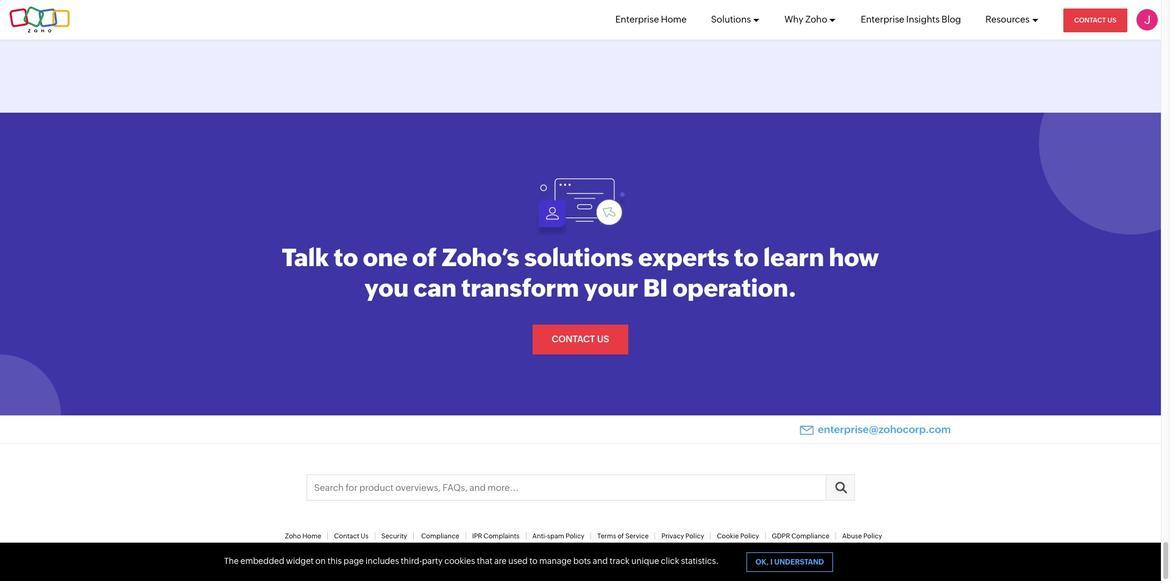 Task type: vqa. For each thing, say whether or not it's contained in the screenshot.
complaints
yes



Task type: describe. For each thing, give the bounding box(es) containing it.
contact us for the middle contact us link
[[552, 334, 610, 345]]

browse all articles link
[[512, 2, 650, 39]]

blog
[[942, 14, 962, 24]]

bots
[[574, 557, 591, 567]]

solutions
[[525, 244, 634, 272]]

can
[[414, 275, 457, 303]]

service
[[626, 533, 649, 540]]

abuse policy link
[[843, 533, 883, 540]]

2 compliance from the left
[[792, 533, 830, 540]]

your
[[584, 275, 639, 303]]

james peterson image
[[1137, 9, 1159, 30]]

privacy policy
[[662, 533, 705, 540]]

corporation
[[539, 560, 577, 567]]

insights
[[907, 14, 940, 24]]

manage
[[540, 557, 572, 567]]

policy for abuse policy
[[864, 533, 883, 540]]

resources
[[986, 14, 1030, 24]]

this
[[328, 557, 342, 567]]

enterprise@zohocorp.com link
[[800, 424, 952, 436]]

understand
[[775, 559, 825, 567]]

1 horizontal spatial contact us link
[[533, 325, 629, 355]]

you
[[365, 275, 409, 303]]

1 vertical spatial zoho
[[285, 533, 301, 540]]

the
[[224, 557, 239, 567]]

are
[[495, 557, 507, 567]]

home for enterprise home
[[661, 14, 687, 24]]

includes
[[366, 557, 399, 567]]

talk to one of zoho's solutions experts to learn how you can transform your bi operation.
[[282, 244, 880, 303]]

home for zoho home
[[303, 533, 322, 540]]

gdpr compliance link
[[772, 533, 830, 540]]

ipr complaints
[[472, 533, 520, 540]]

enterprise home link
[[616, 0, 687, 39]]

us for the bottom contact us link
[[361, 533, 369, 540]]

bi
[[644, 275, 668, 303]]

1 horizontal spatial of
[[618, 533, 625, 540]]

third-
[[401, 557, 422, 567]]

page
[[344, 557, 364, 567]]

why zoho
[[785, 14, 828, 24]]

zoho home link
[[285, 533, 322, 540]]

terms of service
[[598, 533, 649, 540]]

all
[[605, 560, 613, 567]]

experts
[[639, 244, 730, 272]]

cookie policy link
[[717, 533, 760, 540]]

2 vertical spatial zoho
[[521, 560, 538, 567]]

articles
[[589, 14, 635, 26]]

2 horizontal spatial zoho
[[806, 14, 828, 24]]

widget
[[286, 557, 314, 567]]

reserved.
[[636, 560, 667, 567]]

ltd.
[[592, 560, 604, 567]]

pvt.
[[578, 560, 590, 567]]

ok, i understand
[[756, 559, 825, 567]]

enterprise for enterprise home
[[616, 14, 660, 24]]

why
[[785, 14, 804, 24]]

security
[[382, 533, 407, 540]]

zoho's
[[442, 244, 520, 272]]

how
[[830, 244, 880, 272]]

browse all articles
[[526, 14, 635, 26]]

and
[[593, 557, 608, 567]]

© 2024, zoho corporation pvt. ltd. all rights reserved.
[[495, 560, 667, 567]]

1 horizontal spatial to
[[530, 557, 538, 567]]

track
[[610, 557, 630, 567]]

1 policy from the left
[[566, 533, 585, 540]]

transform
[[462, 275, 579, 303]]

the embedded widget on this page includes third-party cookies that are used to manage bots and track unique click statistics.
[[224, 557, 719, 567]]

of inside the talk to one of zoho's solutions experts to learn how you can transform your bi operation.
[[413, 244, 438, 272]]

contact us for the bottom contact us link
[[334, 533, 369, 540]]

that
[[477, 557, 493, 567]]

policy for cookie policy
[[741, 533, 760, 540]]

statistics.
[[682, 557, 719, 567]]

operation.
[[673, 275, 797, 303]]



Task type: locate. For each thing, give the bounding box(es) containing it.
policy right privacy
[[686, 533, 705, 540]]

zoho right 2024,
[[521, 560, 538, 567]]

0 horizontal spatial contact us link
[[334, 533, 369, 540]]

0 vertical spatial contact us link
[[1064, 9, 1128, 32]]

gdpr compliance
[[772, 533, 830, 540]]

compliance up "understand"
[[792, 533, 830, 540]]

party
[[422, 557, 443, 567]]

enterprise home
[[616, 14, 687, 24]]

terms of service link
[[598, 533, 649, 540]]

to right used
[[530, 557, 538, 567]]

0 vertical spatial contact us
[[1075, 16, 1117, 24]]

us up page
[[361, 533, 369, 540]]

learn
[[764, 244, 825, 272]]

0 horizontal spatial compliance
[[422, 533, 460, 540]]

used
[[509, 557, 528, 567]]

0 vertical spatial of
[[413, 244, 438, 272]]

2 horizontal spatial contact us
[[1075, 16, 1117, 24]]

0 horizontal spatial to
[[334, 244, 358, 272]]

cookie
[[717, 533, 740, 540]]

4 policy from the left
[[864, 533, 883, 540]]

contact
[[1075, 16, 1107, 24], [552, 334, 596, 345], [334, 533, 360, 540]]

ipr
[[472, 533, 483, 540]]

2 enterprise from the left
[[861, 14, 905, 24]]

contact us up page
[[334, 533, 369, 540]]

abuse
[[843, 533, 863, 540]]

2 horizontal spatial contact us link
[[1064, 9, 1128, 32]]

0 horizontal spatial home
[[303, 533, 322, 540]]

1 vertical spatial contact us
[[552, 334, 610, 345]]

enterprise insights blog
[[861, 14, 962, 24]]

abuse policy
[[843, 533, 883, 540]]

zoho up widget
[[285, 533, 301, 540]]

zoho right the why
[[806, 14, 828, 24]]

us for the rightmost contact us link
[[1108, 16, 1117, 24]]

0 horizontal spatial of
[[413, 244, 438, 272]]

enterprise insights blog link
[[861, 0, 962, 39]]

ok,
[[756, 559, 769, 567]]

contact us link up page
[[334, 533, 369, 540]]

us down your
[[598, 334, 610, 345]]

1 vertical spatial contact
[[552, 334, 596, 345]]

spam
[[548, 533, 565, 540]]

contact for the middle contact us link
[[552, 334, 596, 345]]

home up on
[[303, 533, 322, 540]]

unique
[[632, 557, 660, 567]]

1 horizontal spatial compliance
[[792, 533, 830, 540]]

contact us
[[1075, 16, 1117, 24], [552, 334, 610, 345], [334, 533, 369, 540]]

compliance
[[422, 533, 460, 540], [792, 533, 830, 540]]

zoho
[[806, 14, 828, 24], [285, 533, 301, 540], [521, 560, 538, 567]]

enterprise
[[616, 14, 660, 24], [861, 14, 905, 24]]

home
[[661, 14, 687, 24], [303, 533, 322, 540]]

0 horizontal spatial zoho
[[285, 533, 301, 540]]

privacy
[[662, 533, 685, 540]]

0 horizontal spatial us
[[361, 533, 369, 540]]

embedded
[[241, 557, 285, 567]]

2 horizontal spatial contact
[[1075, 16, 1107, 24]]

contact us link left james peterson "image"
[[1064, 9, 1128, 32]]

2 vertical spatial us
[[361, 533, 369, 540]]

Search for product overviews, FAQs, and more... text field
[[307, 476, 855, 501]]

browse
[[526, 14, 568, 26]]

zoho enterprise logo image
[[9, 6, 70, 33]]

compliance link
[[422, 533, 460, 540]]

cookies
[[445, 557, 475, 567]]

zoho home
[[285, 533, 322, 540]]

of right terms
[[618, 533, 625, 540]]

of
[[413, 244, 438, 272], [618, 533, 625, 540]]

1 vertical spatial us
[[598, 334, 610, 345]]

contact us down your
[[552, 334, 610, 345]]

us
[[1108, 16, 1117, 24], [598, 334, 610, 345], [361, 533, 369, 540]]

1 horizontal spatial contact
[[552, 334, 596, 345]]

0 vertical spatial zoho
[[806, 14, 828, 24]]

policy for privacy policy
[[686, 533, 705, 540]]

enterprise for enterprise insights blog
[[861, 14, 905, 24]]

contact us left james peterson "image"
[[1075, 16, 1117, 24]]

2 horizontal spatial to
[[735, 244, 759, 272]]

of up "can"
[[413, 244, 438, 272]]

anti-spam policy link
[[533, 533, 585, 540]]

ipr complaints link
[[472, 533, 520, 540]]

security link
[[382, 533, 407, 540]]

1 horizontal spatial home
[[661, 14, 687, 24]]

click
[[661, 557, 680, 567]]

1 vertical spatial home
[[303, 533, 322, 540]]

policy right abuse at the bottom of page
[[864, 533, 883, 540]]

1 horizontal spatial zoho
[[521, 560, 538, 567]]

to
[[334, 244, 358, 272], [735, 244, 759, 272], [530, 557, 538, 567]]

privacy policy link
[[662, 533, 705, 540]]

1 vertical spatial contact us link
[[533, 325, 629, 355]]

2 vertical spatial contact us link
[[334, 533, 369, 540]]

compliance up party
[[422, 533, 460, 540]]

anti-spam policy
[[533, 533, 585, 540]]

contact us link down your
[[533, 325, 629, 355]]

0 vertical spatial us
[[1108, 16, 1117, 24]]

us left james peterson "image"
[[1108, 16, 1117, 24]]

policy
[[566, 533, 585, 540], [686, 533, 705, 540], [741, 533, 760, 540], [864, 533, 883, 540]]

3 policy from the left
[[741, 533, 760, 540]]

policy right spam
[[566, 533, 585, 540]]

home left solutions
[[661, 14, 687, 24]]

2 horizontal spatial us
[[1108, 16, 1117, 24]]

us for the middle contact us link
[[598, 334, 610, 345]]

2 policy from the left
[[686, 533, 705, 540]]

1 horizontal spatial enterprise
[[861, 14, 905, 24]]

talk
[[282, 244, 329, 272]]

0 vertical spatial contact
[[1075, 16, 1107, 24]]

gdpr
[[772, 533, 791, 540]]

contact for the bottom contact us link
[[334, 533, 360, 540]]

0 horizontal spatial contact us
[[334, 533, 369, 540]]

to left one
[[334, 244, 358, 272]]

i
[[771, 559, 773, 567]]

contact us link
[[1064, 9, 1128, 32], [533, 325, 629, 355], [334, 533, 369, 540]]

cookie policy
[[717, 533, 760, 540]]

to up operation.
[[735, 244, 759, 272]]

rights
[[615, 560, 634, 567]]

contact for the rightmost contact us link
[[1075, 16, 1107, 24]]

policy right the cookie
[[741, 533, 760, 540]]

0 vertical spatial home
[[661, 14, 687, 24]]

enterprise@zohocorp.com
[[819, 424, 952, 436]]

1 vertical spatial of
[[618, 533, 625, 540]]

1 horizontal spatial contact us
[[552, 334, 610, 345]]

2024,
[[502, 560, 520, 567]]

1 compliance from the left
[[422, 533, 460, 540]]

terms
[[598, 533, 617, 540]]

solutions
[[712, 14, 752, 24]]

complaints
[[484, 533, 520, 540]]

contact us for the rightmost contact us link
[[1075, 16, 1117, 24]]

2 vertical spatial contact us
[[334, 533, 369, 540]]

0 horizontal spatial enterprise
[[616, 14, 660, 24]]

2 vertical spatial contact
[[334, 533, 360, 540]]

1 horizontal spatial us
[[598, 334, 610, 345]]

one
[[363, 244, 408, 272]]

©
[[495, 560, 501, 567]]

on
[[316, 557, 326, 567]]

anti-
[[533, 533, 548, 540]]

1 enterprise from the left
[[616, 14, 660, 24]]

all
[[570, 14, 587, 26]]

0 horizontal spatial contact
[[334, 533, 360, 540]]



